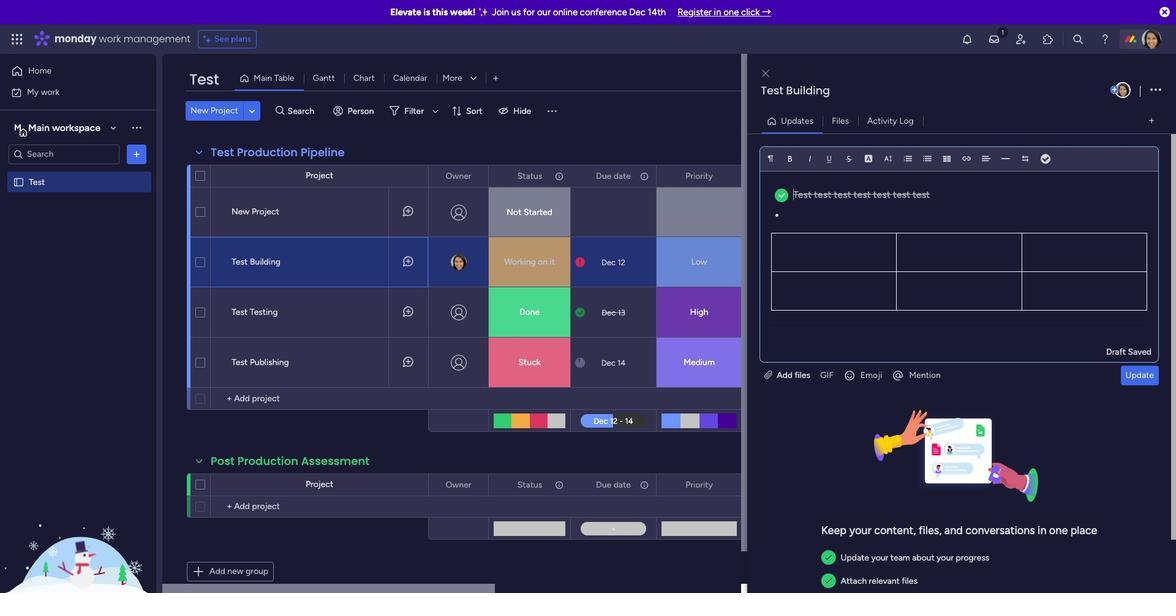 Task type: locate. For each thing, give the bounding box(es) containing it.
add new group button
[[187, 562, 274, 582]]

main
[[254, 73, 272, 83], [28, 122, 50, 133]]

1 vertical spatial building
[[250, 257, 281, 267]]

owner
[[446, 171, 472, 181], [446, 479, 472, 490]]

progress
[[956, 552, 990, 563]]

1 date from the top
[[614, 171, 631, 181]]

more
[[443, 73, 462, 83]]

1 vertical spatial add
[[210, 566, 225, 577]]

new project
[[191, 105, 238, 116], [232, 207, 279, 217]]

1 vertical spatial date
[[614, 479, 631, 490]]

1 vertical spatial main
[[28, 122, 50, 133]]

table
[[274, 73, 294, 83]]

1 status from the top
[[518, 171, 542, 181]]

test building
[[761, 83, 830, 98], [232, 257, 281, 267]]

1 vertical spatial new
[[232, 207, 250, 217]]

1 horizontal spatial add
[[777, 370, 793, 380]]

2 status from the top
[[518, 479, 542, 490]]

1 vertical spatial column information image
[[555, 480, 564, 490]]

0 vertical spatial due date
[[596, 171, 631, 181]]

project left angle down image
[[211, 105, 238, 116]]

main table button
[[235, 69, 304, 88]]

0 vertical spatial column information image
[[640, 171, 650, 181]]

0 vertical spatial building
[[786, 83, 830, 98]]

1 vertical spatial production
[[238, 453, 298, 469]]

status field for assessment
[[515, 478, 546, 492]]

add for add files
[[777, 370, 793, 380]]

text color image
[[865, 154, 873, 163]]

test testing
[[232, 307, 278, 317]]

1 horizontal spatial work
[[99, 32, 121, 46]]

0 vertical spatial due
[[596, 171, 612, 181]]

options image
[[131, 148, 143, 160], [471, 166, 480, 187], [639, 166, 648, 187], [554, 475, 563, 495], [639, 475, 648, 495], [725, 475, 734, 495]]

1 vertical spatial one
[[1050, 524, 1068, 537]]

v2 done deadline image
[[575, 307, 585, 318]]

0 horizontal spatial new
[[191, 105, 209, 116]]

plans
[[231, 34, 251, 44]]

0 vertical spatial main
[[254, 73, 272, 83]]

1 priority from the top
[[686, 171, 713, 181]]

checklist image
[[1041, 155, 1051, 163]]

1 vertical spatial status field
[[515, 478, 546, 492]]

status for post production assessment
[[518, 479, 542, 490]]

0 vertical spatial update
[[1126, 370, 1154, 380]]

0 horizontal spatial work
[[41, 87, 60, 97]]

0 vertical spatial new
[[191, 105, 209, 116]]

0 horizontal spatial one
[[724, 7, 739, 18]]

Post Production Assessment field
[[208, 453, 373, 469]]

production right post at the left of page
[[238, 453, 298, 469]]

test building up the "updates"
[[761, 83, 830, 98]]

13
[[618, 308, 626, 317]]

option
[[0, 171, 156, 173]]

in right register
[[714, 7, 722, 18]]

see plans button
[[198, 30, 257, 48]]

gantt button
[[304, 69, 344, 88]]

dec left 14
[[602, 358, 616, 367]]

building up the "updates"
[[786, 83, 830, 98]]

content,
[[875, 524, 916, 537]]

test up test testing
[[232, 257, 248, 267]]

elevate
[[390, 7, 421, 18]]

test up new project button
[[189, 69, 219, 89]]

update inside "button"
[[1126, 370, 1154, 380]]

in
[[714, 7, 722, 18], [1038, 524, 1047, 537]]

dec for dec 13
[[602, 308, 616, 317]]

test down new project button
[[211, 145, 234, 160]]

test building up test testing
[[232, 257, 281, 267]]

1 horizontal spatial test building
[[761, 83, 830, 98]]

0 vertical spatial + add project text field
[[217, 392, 316, 406]]

0 vertical spatial date
[[614, 171, 631, 181]]

person button
[[328, 101, 381, 121]]

production
[[237, 145, 298, 160], [238, 453, 298, 469]]

0 horizontal spatial options image
[[471, 475, 480, 495]]

dec for dec 14
[[602, 358, 616, 367]]

james peterson image
[[1142, 29, 1162, 49], [1115, 82, 1131, 98]]

1 vertical spatial james peterson image
[[1115, 82, 1131, 98]]

0 vertical spatial new project
[[191, 105, 238, 116]]

1 vertical spatial priority field
[[683, 478, 716, 492]]

0 vertical spatial add
[[777, 370, 793, 380]]

test right ﻿test
[[814, 188, 832, 200]]

2 due date field from the top
[[593, 478, 634, 492]]

2 column information image from the top
[[555, 480, 564, 490]]

1 due from the top
[[596, 171, 612, 181]]

add inside add new group "button"
[[210, 566, 225, 577]]

test right public board icon
[[29, 177, 45, 187]]

0 vertical spatial column information image
[[555, 171, 564, 181]]

1 vertical spatial owner
[[446, 479, 472, 490]]

in left place
[[1038, 524, 1047, 537]]

Priority field
[[683, 169, 716, 183], [683, 478, 716, 492]]

2 status field from the top
[[515, 478, 546, 492]]

align image
[[982, 154, 991, 163]]

1 vertical spatial priority
[[686, 479, 713, 490]]

2 due from the top
[[596, 479, 612, 490]]

main right workspace image at the left top
[[28, 122, 50, 133]]

column information image for 2nd due date field from the bottom of the page
[[640, 171, 650, 181]]

status
[[518, 171, 542, 181], [518, 479, 542, 490]]

0 vertical spatial production
[[237, 145, 298, 160]]

0 vertical spatial options image
[[1151, 82, 1162, 98]]

sort
[[466, 106, 483, 116]]

angle down image
[[249, 106, 255, 116]]

0 vertical spatial owner
[[446, 171, 472, 181]]

chart button
[[344, 69, 384, 88]]

high
[[690, 307, 709, 317]]

more button
[[437, 69, 486, 88]]

1 vertical spatial + add project text field
[[217, 499, 316, 514]]

1 vertical spatial options image
[[554, 166, 563, 187]]

test down text color icon on the right top of page
[[854, 188, 871, 200]]

add left new on the bottom
[[210, 566, 225, 577]]

your right about
[[937, 552, 954, 563]]

add
[[777, 370, 793, 380], [210, 566, 225, 577]]

1 vertical spatial due
[[596, 479, 612, 490]]

status field for pipeline
[[515, 169, 546, 183]]

2 column information image from the top
[[640, 480, 650, 490]]

date
[[614, 171, 631, 181], [614, 479, 631, 490]]

2 + add project text field from the top
[[217, 499, 316, 514]]

relevant
[[869, 576, 900, 586]]

1 horizontal spatial update
[[1126, 370, 1154, 380]]

one
[[724, 7, 739, 18], [1050, 524, 1068, 537]]

files down update your team about your progress in the right of the page
[[902, 576, 918, 586]]

main left the table
[[254, 73, 272, 83]]

main inside button
[[254, 73, 272, 83]]

gantt
[[313, 73, 335, 83]]

dec left 13
[[602, 308, 616, 317]]

owner for second the "owner" field from the bottom of the page
[[446, 171, 472, 181]]

update down saved
[[1126, 370, 1154, 380]]

test
[[189, 69, 219, 89], [761, 83, 784, 98], [211, 145, 234, 160], [29, 177, 45, 187], [232, 257, 248, 267], [232, 307, 248, 317], [232, 357, 248, 368]]

0 vertical spatial work
[[99, 32, 121, 46]]

building up testing
[[250, 257, 281, 267]]

1 due date from the top
[[596, 171, 631, 181]]

1 horizontal spatial main
[[254, 73, 272, 83]]

underline image
[[825, 154, 834, 163]]

0 horizontal spatial update
[[841, 552, 870, 563]]

project inside button
[[211, 105, 238, 116]]

format image
[[767, 154, 775, 163]]

due date for 2nd due date field
[[596, 479, 631, 490]]

0 vertical spatial priority field
[[683, 169, 716, 183]]

test down the size 'image'
[[874, 188, 891, 200]]

attach relevant files
[[841, 576, 918, 586]]

saved
[[1128, 347, 1152, 357]]

new
[[191, 105, 209, 116], [232, 207, 250, 217]]

production inside field
[[238, 453, 298, 469]]

1 horizontal spatial james peterson image
[[1142, 29, 1162, 49]]

dec 14
[[602, 358, 626, 367]]

1 test from the left
[[814, 188, 832, 200]]

test
[[814, 188, 832, 200], [834, 188, 851, 200], [854, 188, 871, 200], [874, 188, 891, 200], [893, 188, 911, 200]]

1 horizontal spatial building
[[786, 83, 830, 98]]

owner for first the "owner" field from the bottom
[[446, 479, 472, 490]]

rtl ltr image
[[1021, 154, 1030, 163]]

0 vertical spatial owner field
[[443, 169, 475, 183]]

1. numbers image
[[904, 154, 912, 163]]

2 due date from the top
[[596, 479, 631, 490]]

main for main workspace
[[28, 122, 50, 133]]

1 vertical spatial update
[[841, 552, 870, 563]]

due date
[[596, 171, 631, 181], [596, 479, 631, 490]]

update up attach
[[841, 552, 870, 563]]

1 status field from the top
[[515, 169, 546, 183]]

work right "monday"
[[99, 32, 121, 46]]

group
[[246, 566, 268, 577]]

line image
[[1002, 154, 1010, 163]]

1 image
[[998, 25, 1009, 39]]

stuck
[[519, 357, 541, 368]]

2 owner from the top
[[446, 479, 472, 490]]

emoji button
[[839, 366, 887, 385]]

inbox image
[[988, 33, 1001, 45]]

us
[[512, 7, 521, 18]]

production for test
[[237, 145, 298, 160]]

hide button
[[494, 101, 539, 121]]

workspace image
[[12, 121, 24, 135]]

0 vertical spatial test building
[[761, 83, 830, 98]]

add view image
[[494, 74, 499, 83]]

column information image
[[640, 171, 650, 181], [640, 480, 650, 490]]

0 horizontal spatial main
[[28, 122, 50, 133]]

my work button
[[7, 82, 132, 102]]

1 horizontal spatial one
[[1050, 524, 1068, 537]]

1 vertical spatial status
[[518, 479, 542, 490]]

main inside workspace selection element
[[28, 122, 50, 133]]

dec
[[630, 7, 646, 18], [602, 258, 616, 267], [602, 308, 616, 317], [602, 358, 616, 367]]

publishing
[[250, 357, 289, 368]]

main table
[[254, 73, 294, 83]]

0 vertical spatial status
[[518, 171, 542, 181]]

5 test from the left
[[893, 188, 911, 200]]

1 vertical spatial test building
[[232, 257, 281, 267]]

your right keep at the right bottom
[[850, 524, 872, 537]]

1 vertical spatial work
[[41, 87, 60, 97]]

add for add new group
[[210, 566, 225, 577]]

work right the my
[[41, 87, 60, 97]]

not
[[507, 207, 522, 218]]

add right dapulse attachment image
[[777, 370, 793, 380]]

priority
[[686, 171, 713, 181], [686, 479, 713, 490]]

work inside button
[[41, 87, 60, 97]]

1 column information image from the top
[[555, 171, 564, 181]]

your left team
[[872, 552, 889, 563]]

1 vertical spatial due date field
[[593, 478, 634, 492]]

0 vertical spatial status field
[[515, 169, 546, 183]]

0 vertical spatial in
[[714, 7, 722, 18]]

+ add project text field down publishing
[[217, 392, 316, 406]]

0 horizontal spatial james peterson image
[[1115, 82, 1131, 98]]

testing
[[250, 307, 278, 317]]

see
[[214, 34, 229, 44]]

team
[[891, 552, 910, 563]]

0 vertical spatial due date field
[[593, 169, 634, 183]]

update for update
[[1126, 370, 1154, 380]]

test left publishing
[[232, 357, 248, 368]]

production inside field
[[237, 145, 298, 160]]

activity log button
[[859, 111, 923, 131]]

register in one click →
[[678, 7, 772, 18]]

dapulse attachment image
[[765, 370, 773, 380]]

test left test﻿
[[893, 188, 911, 200]]

one left click
[[724, 7, 739, 18]]

0 vertical spatial priority
[[686, 171, 713, 181]]

dapulse addbtn image
[[1111, 86, 1119, 94]]

due
[[596, 171, 612, 181], [596, 479, 612, 490]]

test down strikethrough icon
[[834, 188, 851, 200]]

dec left 12 on the top right of the page
[[602, 258, 616, 267]]

+ Add project text field
[[217, 392, 316, 406], [217, 499, 316, 514]]

0 horizontal spatial test building
[[232, 257, 281, 267]]

column information image for 2nd due date field
[[640, 480, 650, 490]]

+ add project text field down post production assessment field
[[217, 499, 316, 514]]

0 horizontal spatial files
[[795, 370, 811, 380]]

work
[[99, 32, 121, 46], [41, 87, 60, 97]]

low
[[691, 257, 708, 267]]

1 owner from the top
[[446, 171, 472, 181]]

Test field
[[186, 69, 222, 90]]

2 date from the top
[[614, 479, 631, 490]]

link image
[[963, 154, 971, 163]]

main for main table
[[254, 73, 272, 83]]

column information image
[[555, 171, 564, 181], [555, 480, 564, 490]]

test production pipeline
[[211, 145, 345, 160]]

production down 'v2 search' image
[[237, 145, 298, 160]]

1 priority field from the top
[[683, 169, 716, 183]]

activity log
[[868, 116, 914, 126]]

one left place
[[1050, 524, 1068, 537]]

1 horizontal spatial options image
[[554, 166, 563, 187]]

post
[[211, 453, 235, 469]]

add view image
[[1150, 116, 1155, 126]]

&bull; bullets image
[[923, 154, 932, 163]]

Owner field
[[443, 169, 475, 183], [443, 478, 475, 492]]

1 column information image from the top
[[640, 171, 650, 181]]

building
[[786, 83, 830, 98], [250, 257, 281, 267]]

files left 'gif'
[[795, 370, 811, 380]]

1 vertical spatial column information image
[[640, 480, 650, 490]]

your for team
[[872, 552, 889, 563]]

bold image
[[786, 154, 795, 163]]

1 horizontal spatial new
[[232, 207, 250, 217]]

Search field
[[285, 102, 321, 119]]

Due date field
[[593, 169, 634, 183], [593, 478, 634, 492]]

1 vertical spatial owner field
[[443, 478, 475, 492]]

options image
[[1151, 82, 1162, 98], [554, 166, 563, 187], [471, 475, 480, 495]]

2 vertical spatial options image
[[471, 475, 480, 495]]

0 vertical spatial one
[[724, 7, 739, 18]]

Status field
[[515, 169, 546, 183], [515, 478, 546, 492]]

0 horizontal spatial add
[[210, 566, 225, 577]]

1 vertical spatial files
[[902, 576, 918, 586]]

1 horizontal spatial in
[[1038, 524, 1047, 537]]

1 vertical spatial due date
[[596, 479, 631, 490]]

12
[[618, 258, 626, 267]]

add files
[[775, 370, 811, 380]]

test left testing
[[232, 307, 248, 317]]



Task type: describe. For each thing, give the bounding box(es) containing it.
conference
[[580, 7, 627, 18]]

column information image for test production pipeline
[[555, 171, 564, 181]]

log
[[900, 116, 914, 126]]

✨
[[478, 7, 490, 18]]

join
[[492, 7, 509, 18]]

1 horizontal spatial files
[[902, 576, 918, 586]]

this
[[432, 7, 448, 18]]

building inside field
[[786, 83, 830, 98]]

person
[[348, 106, 374, 116]]

test publishing
[[232, 357, 289, 368]]

update your team about your progress
[[841, 552, 990, 563]]

invite members image
[[1015, 33, 1028, 45]]

draft saved
[[1107, 347, 1152, 357]]

work for monday
[[99, 32, 121, 46]]

Search in workspace field
[[26, 147, 102, 161]]

project down pipeline
[[306, 170, 333, 181]]

on
[[538, 257, 548, 267]]

test building inside field
[[761, 83, 830, 98]]

filter button
[[385, 101, 443, 121]]

click
[[742, 7, 760, 18]]

v2 search image
[[276, 104, 285, 118]]

started
[[524, 207, 553, 218]]

files,
[[919, 524, 942, 537]]

register
[[678, 7, 712, 18]]

due date for 2nd due date field from the bottom of the page
[[596, 171, 631, 181]]

14th
[[648, 7, 666, 18]]

dec 13
[[602, 308, 626, 317]]

test﻿
[[913, 188, 930, 200]]

﻿test
[[794, 188, 812, 200]]

place
[[1071, 524, 1098, 537]]

gif button
[[816, 366, 839, 385]]

search everything image
[[1072, 33, 1085, 45]]

0 vertical spatial james peterson image
[[1142, 29, 1162, 49]]

new
[[227, 566, 244, 577]]

notifications image
[[961, 33, 974, 45]]

date for 2nd due date field
[[614, 479, 631, 490]]

2 priority field from the top
[[683, 478, 716, 492]]

1 vertical spatial new project
[[232, 207, 279, 217]]

register in one click → link
[[678, 7, 772, 18]]

due for 2nd due date field
[[596, 479, 612, 490]]

management
[[124, 32, 190, 46]]

﻿test test test test test test test﻿
[[794, 188, 930, 200]]

test list box
[[0, 169, 156, 358]]

activity
[[868, 116, 898, 126]]

project down test production pipeline field
[[252, 207, 279, 217]]

2 priority from the top
[[686, 479, 713, 490]]

updates
[[781, 116, 814, 126]]

select product image
[[11, 33, 23, 45]]

week!
[[450, 7, 476, 18]]

calendar
[[393, 73, 427, 83]]

it
[[550, 257, 555, 267]]

and
[[945, 524, 963, 537]]

medium
[[684, 357, 715, 368]]

updates button
[[762, 111, 823, 131]]

new inside new project button
[[191, 105, 209, 116]]

Test Building field
[[758, 83, 1109, 99]]

0 vertical spatial files
[[795, 370, 811, 380]]

column information image for post production assessment
[[555, 480, 564, 490]]

1 owner field from the top
[[443, 169, 475, 183]]

update button
[[1121, 366, 1159, 385]]

dec for dec 12
[[602, 258, 616, 267]]

our
[[537, 7, 551, 18]]

size image
[[884, 154, 893, 163]]

1 due date field from the top
[[593, 169, 634, 183]]

workspace
[[52, 122, 101, 133]]

0 horizontal spatial in
[[714, 7, 722, 18]]

m
[[14, 122, 21, 133]]

dec left '14th'
[[630, 7, 646, 18]]

help image
[[1099, 33, 1112, 45]]

production for post
[[238, 453, 298, 469]]

1 + add project text field from the top
[[217, 392, 316, 406]]

project down "assessment"
[[306, 479, 333, 490]]

keep your content, files, and conversations in one place
[[822, 524, 1098, 537]]

dec 12
[[602, 258, 626, 267]]

2 owner field from the top
[[443, 478, 475, 492]]

update for update your team about your progress
[[841, 552, 870, 563]]

2 test from the left
[[834, 188, 851, 200]]

online
[[553, 7, 578, 18]]

2 horizontal spatial options image
[[1151, 82, 1162, 98]]

chart
[[353, 73, 375, 83]]

my work
[[27, 87, 60, 97]]

main workspace
[[28, 122, 101, 133]]

done
[[520, 307, 540, 317]]

4 test from the left
[[874, 188, 891, 200]]

due for 2nd due date field from the bottom of the page
[[596, 171, 612, 181]]

is
[[424, 7, 430, 18]]

draft
[[1107, 347, 1126, 357]]

about
[[913, 552, 935, 563]]

files
[[832, 116, 849, 126]]

assessment
[[301, 453, 370, 469]]

my
[[27, 87, 39, 97]]

14
[[618, 358, 626, 367]]

files button
[[823, 111, 859, 131]]

lottie animation element
[[0, 469, 156, 593]]

calendar button
[[384, 69, 437, 88]]

working on it
[[504, 257, 555, 267]]

add new group
[[210, 566, 268, 577]]

filter
[[405, 106, 424, 116]]

v2 overdue deadline image
[[575, 256, 585, 268]]

italic image
[[806, 154, 814, 163]]

home
[[28, 66, 52, 76]]

test inside list box
[[29, 177, 45, 187]]

not started
[[507, 207, 553, 218]]

lottie animation image
[[0, 469, 156, 593]]

close image
[[762, 69, 770, 78]]

arrow down image
[[428, 104, 443, 118]]

your for content,
[[850, 524, 872, 537]]

workspace selection element
[[12, 120, 102, 136]]

new project inside button
[[191, 105, 238, 116]]

gif
[[821, 370, 834, 380]]

post production assessment
[[211, 453, 370, 469]]

hide
[[513, 106, 531, 116]]

attach
[[841, 576, 867, 586]]

public board image
[[13, 176, 25, 188]]

sort button
[[447, 101, 490, 121]]

1 vertical spatial in
[[1038, 524, 1047, 537]]

see plans
[[214, 34, 251, 44]]

emoji
[[861, 370, 882, 380]]

Test Production Pipeline field
[[208, 145, 348, 161]]

mention button
[[887, 366, 946, 385]]

date for 2nd due date field from the bottom of the page
[[614, 171, 631, 181]]

test down "close" image
[[761, 83, 784, 98]]

strikethrough image
[[845, 154, 854, 163]]

mention
[[909, 370, 941, 380]]

keep
[[822, 524, 847, 537]]

menu image
[[546, 105, 558, 117]]

0 horizontal spatial building
[[250, 257, 281, 267]]

workspace options image
[[131, 121, 143, 134]]

table image
[[943, 154, 952, 163]]

status for test production pipeline
[[518, 171, 542, 181]]

work for my
[[41, 87, 60, 97]]

working
[[504, 257, 536, 267]]

3 test from the left
[[854, 188, 871, 200]]

for
[[523, 7, 535, 18]]

monday work management
[[55, 32, 190, 46]]

apps image
[[1042, 33, 1055, 45]]



Task type: vqa. For each thing, say whether or not it's contained in the screenshot.
Custom recipes option in the bottom left of the page
no



